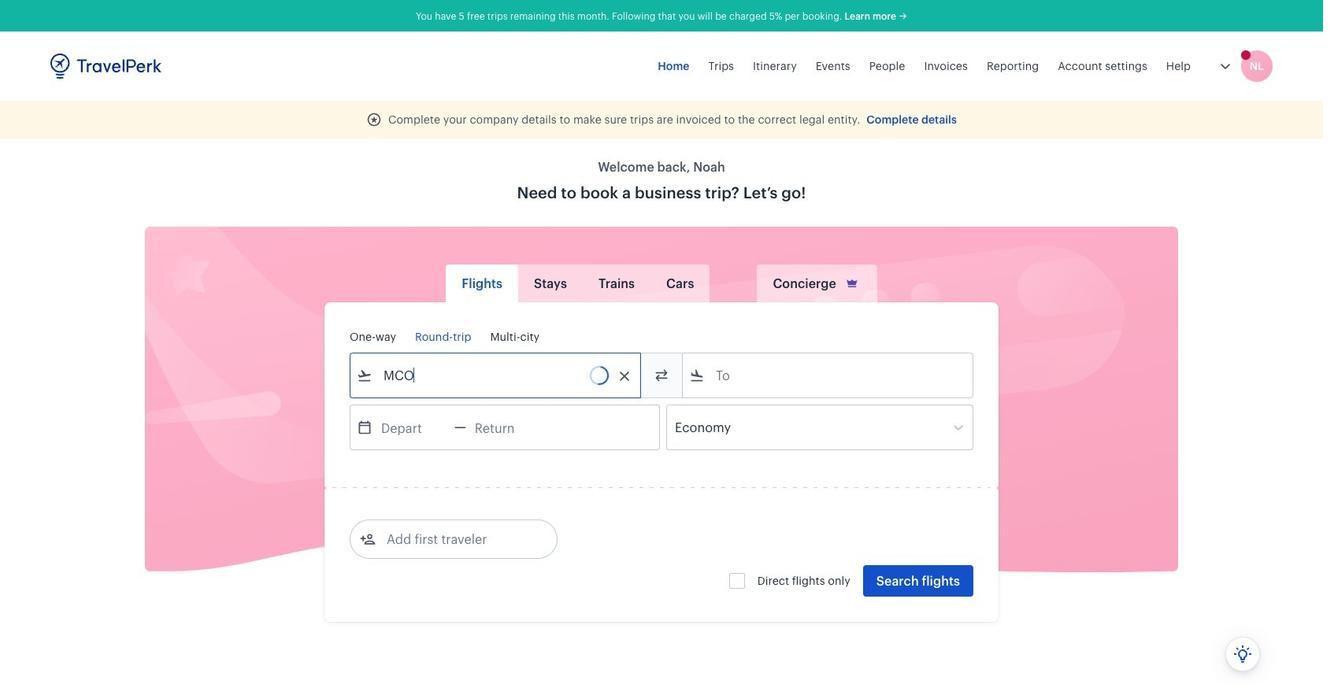 Task type: describe. For each thing, give the bounding box(es) containing it.
To search field
[[705, 363, 952, 388]]

Depart text field
[[373, 406, 454, 450]]

From search field
[[373, 363, 620, 388]]

Add first traveler search field
[[376, 527, 539, 552]]

Return text field
[[466, 406, 548, 450]]



Task type: vqa. For each thing, say whether or not it's contained in the screenshot.
Depart Field
no



